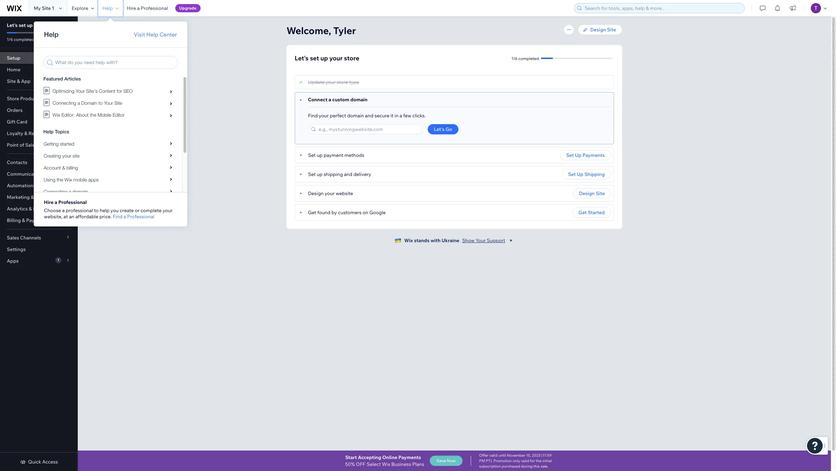 Task type: locate. For each thing, give the bounding box(es) containing it.
help right explore
[[102, 5, 113, 11]]

wix
[[404, 237, 413, 244], [382, 461, 390, 467]]

your down my
[[34, 22, 44, 28]]

domain up the find your perfect domain and secure it in a few clicks. at top
[[350, 97, 368, 103]]

1 inside sidebar element
[[57, 258, 59, 262]]

hire up choose
[[44, 199, 54, 205]]

0 vertical spatial set
[[19, 22, 26, 28]]

hire right help button
[[127, 5, 136, 11]]

Search for tools, apps, help & more... field
[[583, 3, 742, 13]]

1 vertical spatial store
[[344, 54, 359, 62]]

1 horizontal spatial set
[[310, 54, 319, 62]]

1 horizontal spatial 1/6 completed
[[511, 56, 539, 61]]

1 vertical spatial hire
[[44, 199, 54, 205]]

set inside button
[[566, 152, 574, 158]]

0 vertical spatial domain
[[350, 97, 368, 103]]

0 vertical spatial 1/6
[[7, 37, 13, 42]]

custom
[[332, 97, 349, 103]]

0 vertical spatial help
[[102, 5, 113, 11]]

0 vertical spatial 1/6 completed
[[7, 37, 34, 42]]

let's set up your store up update your store type on the top of the page
[[295, 54, 359, 62]]

0 horizontal spatial completed
[[14, 37, 34, 42]]

home
[[7, 67, 20, 73]]

help
[[100, 207, 109, 214]]

communications button
[[0, 168, 78, 180]]

payments up business
[[398, 454, 421, 461]]

up up the set up shipping
[[575, 152, 581, 158]]

settings
[[7, 246, 26, 252]]

2 get from the left
[[579, 209, 587, 216]]

& left reports on the left of page
[[29, 206, 32, 212]]

& for analytics
[[29, 206, 32, 212]]

site
[[42, 5, 51, 11], [607, 27, 616, 33], [7, 78, 16, 84], [596, 190, 605, 196]]

1/6 completed inside sidebar element
[[7, 37, 34, 42]]

design site inside button
[[579, 190, 605, 196]]

1 horizontal spatial valid
[[521, 458, 529, 463]]

perfect
[[330, 113, 346, 119]]

15,
[[526, 453, 531, 458]]

google
[[369, 209, 386, 216]]

1 vertical spatial help
[[146, 31, 158, 38]]

& for site
[[17, 78, 20, 84]]

1 vertical spatial set
[[310, 54, 319, 62]]

and
[[365, 113, 373, 119], [344, 171, 352, 177]]

a left the custom
[[329, 97, 331, 103]]

1 horizontal spatial 1/6
[[511, 56, 518, 61]]

0 horizontal spatial hire a professional
[[44, 199, 87, 205]]

1 vertical spatial find
[[113, 214, 122, 220]]

0 vertical spatial up
[[575, 152, 581, 158]]

2 horizontal spatial let's
[[434, 126, 444, 132]]

1 vertical spatial payments
[[26, 217, 48, 223]]

set inside sidebar element
[[19, 22, 26, 28]]

0 vertical spatial hire
[[127, 5, 136, 11]]

valid up pt).
[[489, 453, 498, 458]]

visit help center
[[134, 31, 177, 38]]

to
[[94, 207, 99, 214]]

1 horizontal spatial get
[[579, 209, 587, 216]]

quick access
[[28, 459, 58, 465]]

complete
[[141, 207, 162, 214]]

1 horizontal spatial hire
[[127, 5, 136, 11]]

1/6 completed
[[7, 37, 34, 42], [511, 56, 539, 61]]

my
[[34, 5, 41, 11]]

find your perfect domain and secure it in a few clicks.
[[308, 113, 426, 119]]

in
[[395, 113, 399, 119]]

0 vertical spatial hire a professional
[[127, 5, 168, 11]]

completed
[[14, 37, 34, 42], [518, 56, 539, 61]]

explore
[[72, 5, 88, 11]]

& for loyalty
[[24, 130, 27, 136]]

store left type at top left
[[337, 79, 348, 85]]

of
[[20, 142, 24, 148]]

0 vertical spatial find
[[308, 113, 318, 119]]

get found by customers on google
[[308, 209, 386, 216]]

set left shipping on the right of the page
[[568, 171, 576, 177]]

& right billing
[[22, 217, 25, 223]]

1 horizontal spatial find
[[308, 113, 318, 119]]

set for set up shipping and delivery
[[308, 171, 316, 177]]

store products
[[7, 96, 41, 102]]

&
[[17, 78, 20, 84], [24, 130, 27, 136], [31, 194, 34, 200], [29, 206, 32, 212], [22, 217, 25, 223]]

set up payment methods
[[308, 152, 364, 158]]

1 vertical spatial design site
[[579, 190, 605, 196]]

domain right perfect
[[347, 113, 364, 119]]

& inside popup button
[[29, 206, 32, 212]]

analytics & reports
[[7, 206, 51, 212]]

payments down analytics & reports popup button
[[26, 217, 48, 223]]

it
[[391, 113, 394, 119]]

your
[[34, 22, 44, 28], [329, 54, 343, 62], [326, 79, 336, 85], [319, 113, 329, 119], [325, 190, 335, 196], [163, 207, 173, 214]]

professional for find a professional link
[[127, 214, 154, 220]]

set inside 'button'
[[568, 171, 576, 177]]

up inside set up shipping 'button'
[[577, 171, 583, 177]]

1 down settings link
[[57, 258, 59, 262]]

set left shipping
[[308, 171, 316, 177]]

1 vertical spatial valid
[[521, 458, 529, 463]]

professional
[[141, 5, 168, 11], [58, 199, 87, 205], [127, 214, 154, 220]]

payments inside dropdown button
[[26, 217, 48, 223]]

set up setup
[[19, 22, 26, 28]]

setup
[[7, 55, 20, 61]]

& left seo
[[31, 194, 34, 200]]

2 horizontal spatial payments
[[583, 152, 605, 158]]

a right you
[[124, 214, 126, 220]]

marketing
[[7, 194, 30, 200]]

contacts
[[7, 159, 27, 165]]

a left an
[[62, 207, 65, 214]]

2 vertical spatial professional
[[127, 214, 154, 220]]

get started
[[579, 209, 605, 216]]

store down my site 1
[[45, 22, 57, 28]]

completed inside sidebar element
[[14, 37, 34, 42]]

wix stands with ukraine show your support
[[404, 237, 505, 244]]

let's set up your store down my
[[7, 22, 57, 28]]

payments up shipping on the right of the page
[[583, 152, 605, 158]]

1 vertical spatial completed
[[518, 56, 539, 61]]

store up type at top left
[[344, 54, 359, 62]]

find right price.
[[113, 214, 122, 220]]

0 vertical spatial let's set up your store
[[7, 22, 57, 28]]

let's inside sidebar element
[[7, 22, 18, 28]]

1 vertical spatial 1
[[57, 258, 59, 262]]

the
[[536, 458, 542, 463]]

your inside sidebar element
[[34, 22, 44, 28]]

get inside get started button
[[579, 209, 587, 216]]

1 horizontal spatial let's set up your store
[[295, 54, 359, 62]]

0 horizontal spatial payments
[[26, 217, 48, 223]]

& for billing
[[22, 217, 25, 223]]

let's up setup
[[7, 22, 18, 28]]

up for shipping
[[577, 171, 583, 177]]

sales
[[7, 235, 19, 241]]

0 vertical spatial wix
[[404, 237, 413, 244]]

with
[[431, 237, 441, 244]]

payments inside the start accepting online payments 50% off select wix business plans
[[398, 454, 421, 461]]

hire a professional
[[127, 5, 168, 11], [44, 199, 87, 205]]

valid up during on the right bottom
[[521, 458, 529, 463]]

loyalty & referrals
[[7, 130, 49, 136]]

0 horizontal spatial help
[[102, 5, 113, 11]]

create
[[120, 207, 134, 214]]

welcome, tyler
[[287, 25, 356, 37]]

1 vertical spatial and
[[344, 171, 352, 177]]

app
[[21, 78, 31, 84]]

up left payment
[[317, 152, 323, 158]]

let's up the update at the top of the page
[[295, 54, 309, 62]]

welcome,
[[287, 25, 331, 37]]

set up the update at the top of the page
[[310, 54, 319, 62]]

set for set up payment methods
[[308, 152, 316, 158]]

help right visit
[[146, 31, 158, 38]]

get left the started
[[579, 209, 587, 216]]

set for set up shipping
[[568, 171, 576, 177]]

point of sale
[[7, 142, 35, 148]]

your left perfect
[[319, 113, 329, 119]]

0 vertical spatial valid
[[489, 453, 498, 458]]

hire a professional up at
[[44, 199, 87, 205]]

0 horizontal spatial wix
[[382, 461, 390, 467]]

& inside "dropdown button"
[[24, 130, 27, 136]]

0 horizontal spatial 1
[[52, 5, 54, 11]]

up left shipping on the right of the page
[[577, 171, 583, 177]]

2 vertical spatial let's
[[434, 126, 444, 132]]

0 vertical spatial completed
[[14, 37, 34, 42]]

get for get started
[[579, 209, 587, 216]]

stands
[[414, 237, 430, 244]]

help inside button
[[102, 5, 113, 11]]

get left found
[[308, 209, 316, 216]]

store
[[7, 96, 19, 102]]

1 horizontal spatial let's
[[295, 54, 309, 62]]

find down connect
[[308, 113, 318, 119]]

choose
[[44, 207, 61, 214]]

0 horizontal spatial let's set up your store
[[7, 22, 57, 28]]

select
[[367, 461, 381, 467]]

and left delivery on the top left of the page
[[344, 171, 352, 177]]

find a professional
[[113, 214, 154, 220]]

a right in at the left of the page
[[400, 113, 402, 119]]

my site 1
[[34, 5, 54, 11]]

1 get from the left
[[308, 209, 316, 216]]

& left app
[[17, 78, 20, 84]]

0 horizontal spatial and
[[344, 171, 352, 177]]

0 vertical spatial and
[[365, 113, 373, 119]]

design site button
[[573, 188, 611, 199]]

0 horizontal spatial let's
[[7, 22, 18, 28]]

payments for set up payments
[[583, 152, 605, 158]]

0 vertical spatial store
[[45, 22, 57, 28]]

find
[[308, 113, 318, 119], [113, 214, 122, 220]]

1 vertical spatial wix
[[382, 461, 390, 467]]

1 horizontal spatial and
[[365, 113, 373, 119]]

0 vertical spatial payments
[[583, 152, 605, 158]]

let's left go
[[434, 126, 444, 132]]

0 horizontal spatial get
[[308, 209, 316, 216]]

1 vertical spatial up
[[577, 171, 583, 177]]

1 right my
[[52, 5, 54, 11]]

help
[[102, 5, 113, 11], [146, 31, 158, 38]]

0 horizontal spatial 1/6 completed
[[7, 37, 34, 42]]

1 horizontal spatial wix
[[404, 237, 413, 244]]

payments
[[583, 152, 605, 158], [26, 217, 48, 223], [398, 454, 421, 461]]

a inside choose a professional to help you create or complete your website, at an affordable price.
[[62, 207, 65, 214]]

0 horizontal spatial set
[[19, 22, 26, 28]]

your up update your store type on the top of the page
[[329, 54, 343, 62]]

and left secure
[[365, 113, 373, 119]]

your right the update at the top of the page
[[326, 79, 336, 85]]

offer
[[479, 453, 489, 458]]

your right complete
[[163, 207, 173, 214]]

0 vertical spatial 1
[[52, 5, 54, 11]]

1 horizontal spatial 1
[[57, 258, 59, 262]]

1 vertical spatial let's set up your store
[[295, 54, 359, 62]]

hire
[[127, 5, 136, 11], [44, 199, 54, 205]]

card
[[16, 119, 27, 125]]

0 horizontal spatial 1/6
[[7, 37, 13, 42]]

wix down online
[[382, 461, 390, 467]]

on
[[363, 209, 368, 216]]

set left payment
[[308, 152, 316, 158]]

design your website
[[308, 190, 353, 196]]

get
[[308, 209, 316, 216], [579, 209, 587, 216]]

set
[[308, 152, 316, 158], [566, 152, 574, 158], [308, 171, 316, 177], [568, 171, 576, 177]]

access
[[42, 459, 58, 465]]

wix left stands
[[404, 237, 413, 244]]

1 vertical spatial 1/6 completed
[[511, 56, 539, 61]]

domain
[[350, 97, 368, 103], [347, 113, 364, 119]]

1 horizontal spatial payments
[[398, 454, 421, 461]]

domain for custom
[[350, 97, 368, 103]]

payments inside button
[[583, 152, 605, 158]]

wix inside the start accepting online payments 50% off select wix business plans
[[382, 461, 390, 467]]

store
[[45, 22, 57, 28], [344, 54, 359, 62], [337, 79, 348, 85]]

up up setup link
[[27, 22, 33, 28]]

0 vertical spatial let's
[[7, 22, 18, 28]]

e.g., mystunningwebsite.com field
[[317, 125, 420, 134]]

apps
[[7, 258, 19, 264]]

1 vertical spatial professional
[[58, 199, 87, 205]]

save now
[[437, 458, 456, 463]]

gift
[[7, 119, 15, 125]]

up inside the set up payments button
[[575, 152, 581, 158]]

hire a professional up the visit help center
[[127, 5, 168, 11]]

0 horizontal spatial find
[[113, 214, 122, 220]]

help button
[[98, 0, 123, 16]]

at
[[63, 214, 68, 220]]

your left website
[[325, 190, 335, 196]]

& right loyalty in the left of the page
[[24, 130, 27, 136]]

0 vertical spatial professional
[[141, 5, 168, 11]]

1 vertical spatial domain
[[347, 113, 364, 119]]

2 vertical spatial payments
[[398, 454, 421, 461]]

store inside sidebar element
[[45, 22, 57, 28]]

set up the set up shipping
[[566, 152, 574, 158]]

payments for billing & payments
[[26, 217, 48, 223]]



Task type: describe. For each thing, give the bounding box(es) containing it.
this
[[533, 464, 540, 469]]

connect a custom domain
[[308, 97, 368, 103]]

referrals
[[28, 130, 49, 136]]

1/6 inside sidebar element
[[7, 37, 13, 42]]

professional
[[66, 207, 93, 214]]

few
[[403, 113, 411, 119]]

you
[[110, 207, 119, 214]]

offer valid until november 15, 2023 (11:59 pm pt). promotion only valid for the initial subscription purchased during this sale.
[[479, 453, 552, 469]]

billing
[[7, 217, 21, 223]]

domain for perfect
[[347, 113, 364, 119]]

0 vertical spatial design site
[[590, 27, 616, 33]]

& for marketing
[[31, 194, 34, 200]]

up for payments
[[575, 152, 581, 158]]

hire a professional link
[[123, 0, 172, 16]]

site inside dropdown button
[[7, 78, 16, 84]]

found
[[317, 209, 330, 216]]

0 horizontal spatial valid
[[489, 453, 498, 458]]

visit
[[134, 31, 145, 38]]

website,
[[44, 214, 62, 220]]

update your store type
[[308, 79, 359, 85]]

billing & payments button
[[0, 215, 78, 226]]

store products button
[[0, 93, 78, 104]]

now
[[447, 458, 456, 463]]

orders
[[7, 107, 23, 113]]

analytics & reports button
[[0, 203, 78, 215]]

sales channels button
[[0, 232, 78, 244]]

find a professional link
[[113, 214, 154, 220]]

subscription
[[479, 464, 501, 469]]

reports
[[33, 206, 51, 212]]

up left shipping
[[317, 171, 323, 177]]

1 vertical spatial 1/6
[[511, 56, 518, 61]]

seo
[[35, 194, 45, 200]]

november
[[507, 453, 525, 458]]

promotion
[[494, 458, 512, 463]]

up up the update at the top of the page
[[320, 54, 328, 62]]

professional for hire a professional link
[[141, 5, 168, 11]]

sales channels
[[7, 235, 41, 241]]

find for find your perfect domain and secure it in a few clicks.
[[308, 113, 318, 119]]

set for set up payments
[[566, 152, 574, 158]]

up inside sidebar element
[[27, 22, 33, 28]]

save
[[437, 458, 446, 463]]

sale.
[[541, 464, 549, 469]]

gift card button
[[0, 116, 78, 128]]

delivery
[[354, 171, 371, 177]]

go
[[446, 126, 452, 132]]

loyalty & referrals button
[[0, 128, 78, 139]]

site inside button
[[596, 190, 605, 196]]

business
[[391, 461, 411, 467]]

1 vertical spatial hire a professional
[[44, 199, 87, 205]]

1 vertical spatial let's
[[295, 54, 309, 62]]

for
[[530, 458, 535, 463]]

site & app
[[7, 78, 31, 84]]

a up choose
[[55, 199, 57, 205]]

accepting
[[358, 454, 381, 461]]

set up shipping
[[568, 171, 605, 177]]

sale
[[25, 142, 35, 148]]

quick
[[28, 459, 41, 465]]

find for find a professional
[[113, 214, 122, 220]]

0 horizontal spatial hire
[[44, 199, 54, 205]]

let's inside button
[[434, 126, 444, 132]]

price.
[[99, 214, 112, 220]]

start accepting online payments 50% off select wix business plans
[[345, 454, 424, 467]]

settings link
[[0, 244, 78, 255]]

(11:59
[[541, 453, 552, 458]]

choose a professional to help you create or complete your website, at an affordable price.
[[44, 207, 173, 220]]

1 horizontal spatial hire a professional
[[127, 5, 168, 11]]

a up visit
[[137, 5, 140, 11]]

channels
[[20, 235, 41, 241]]

set up payments
[[566, 152, 605, 158]]

sidebar element
[[0, 16, 78, 471]]

online
[[382, 454, 397, 461]]

initial
[[542, 458, 552, 463]]

show
[[462, 237, 475, 244]]

secure
[[375, 113, 389, 119]]

marketing & seo
[[7, 194, 45, 200]]

1 horizontal spatial completed
[[518, 56, 539, 61]]

website
[[336, 190, 353, 196]]

design inside button
[[579, 190, 595, 196]]

setup link
[[0, 52, 78, 64]]

your
[[476, 237, 486, 244]]

center
[[160, 31, 177, 38]]

get started button
[[572, 207, 611, 218]]

site & app button
[[0, 75, 78, 87]]

automations
[[7, 183, 36, 189]]

pt).
[[486, 458, 493, 463]]

point of sale link
[[0, 139, 78, 151]]

get for get found by customers on google
[[308, 209, 316, 216]]

your inside choose a professional to help you create or complete your website, at an affordable price.
[[163, 207, 173, 214]]

or
[[135, 207, 140, 214]]

pm
[[479, 458, 485, 463]]

update
[[308, 79, 325, 85]]

customers
[[338, 209, 362, 216]]

1 horizontal spatial help
[[146, 31, 158, 38]]

set up payments button
[[560, 150, 611, 160]]

gift card
[[7, 119, 27, 125]]

show your support button
[[462, 237, 505, 244]]

upgrade button
[[175, 4, 201, 12]]

loyalty
[[7, 130, 23, 136]]

let's set up your store inside sidebar element
[[7, 22, 57, 28]]

2023
[[532, 453, 541, 458]]

start
[[345, 454, 357, 461]]

support
[[487, 237, 505, 244]]

marketing & seo button
[[0, 191, 78, 203]]

point
[[7, 142, 19, 148]]

shipping
[[584, 171, 605, 177]]

plans
[[412, 461, 424, 467]]

quick access button
[[20, 459, 58, 465]]

2 vertical spatial store
[[337, 79, 348, 85]]



Task type: vqa. For each thing, say whether or not it's contained in the screenshot.
Weekly site sessions Weekly
no



